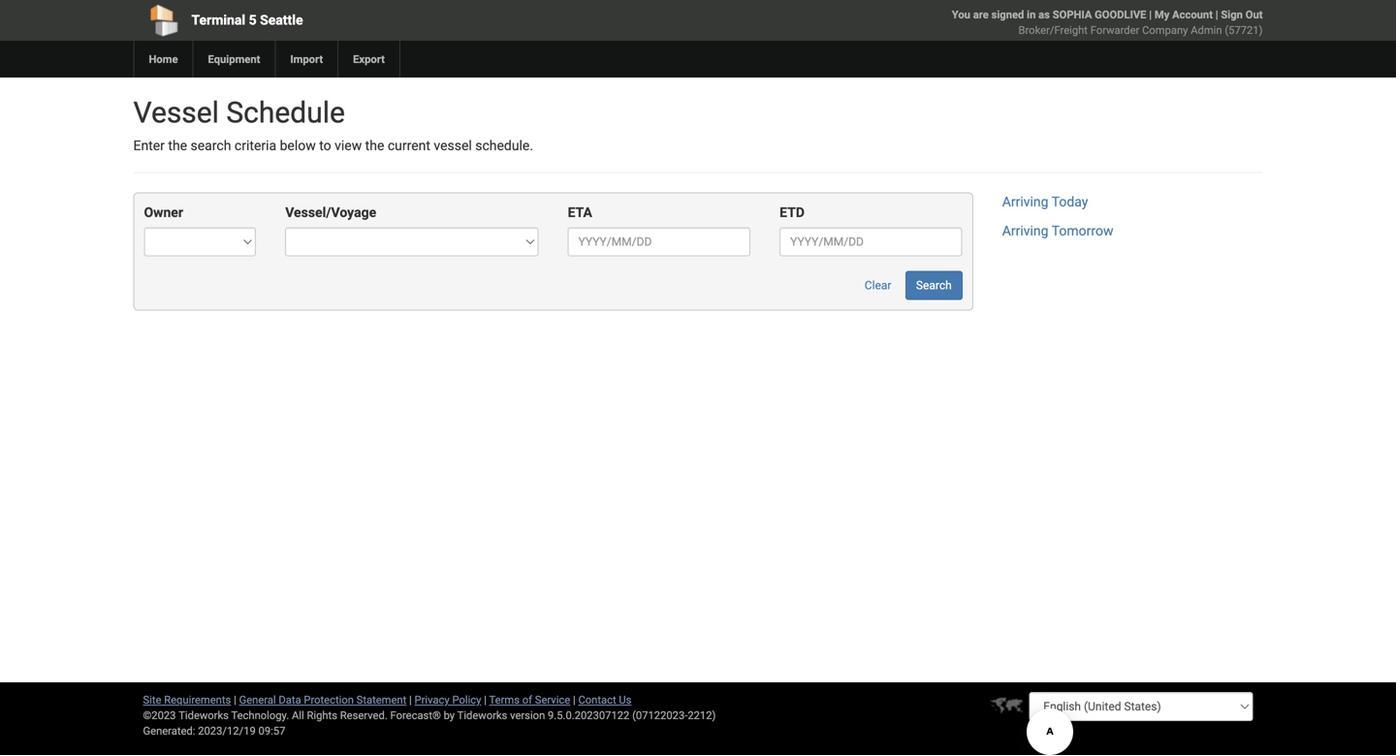 Task type: locate. For each thing, give the bounding box(es) containing it.
version
[[510, 710, 545, 722]]

1 vertical spatial arriving
[[1003, 223, 1049, 239]]

site
[[143, 694, 161, 707]]

(57721)
[[1225, 24, 1263, 36]]

general
[[239, 694, 276, 707]]

you
[[952, 8, 971, 21]]

export link
[[338, 41, 400, 78]]

data
[[279, 694, 301, 707]]

clear
[[865, 279, 892, 292]]

schedule.
[[476, 138, 534, 154]]

vessel
[[133, 96, 219, 130]]

arriving for arriving today
[[1003, 194, 1049, 210]]

tomorrow
[[1052, 223, 1114, 239]]

equipment
[[208, 53, 260, 65]]

the
[[168, 138, 187, 154], [365, 138, 384, 154]]

terminal
[[192, 12, 246, 28]]

| up tideworks
[[484, 694, 487, 707]]

tideworks
[[457, 710, 508, 722]]

terminal 5 seattle link
[[133, 0, 587, 41]]

ETD text field
[[780, 227, 963, 256]]

statement
[[357, 694, 407, 707]]

vessel/voyage
[[285, 205, 377, 221]]

arriving
[[1003, 194, 1049, 210], [1003, 223, 1049, 239]]

of
[[523, 694, 533, 707]]

arriving today
[[1003, 194, 1089, 210]]

2 arriving from the top
[[1003, 223, 1049, 239]]

1 horizontal spatial the
[[365, 138, 384, 154]]

vessel
[[434, 138, 472, 154]]

home link
[[133, 41, 193, 78]]

privacy policy link
[[415, 694, 482, 707]]

rights
[[307, 710, 338, 722]]

search
[[917, 279, 952, 292]]

arriving up arriving tomorrow link
[[1003, 194, 1049, 210]]

enter
[[133, 138, 165, 154]]

by
[[444, 710, 455, 722]]

0 horizontal spatial the
[[168, 138, 187, 154]]

policy
[[452, 694, 482, 707]]

forecast®
[[390, 710, 441, 722]]

2 the from the left
[[365, 138, 384, 154]]

us
[[619, 694, 632, 707]]

view
[[335, 138, 362, 154]]

below
[[280, 138, 316, 154]]

generated:
[[143, 725, 195, 738]]

1 arriving from the top
[[1003, 194, 1049, 210]]

arriving today link
[[1003, 194, 1089, 210]]

reserved.
[[340, 710, 388, 722]]

the right the view on the top left of page
[[365, 138, 384, 154]]

you are signed in as sophia goodlive | my account | sign out broker/freight forwarder company admin (57721)
[[952, 8, 1263, 36]]

technology.
[[231, 710, 289, 722]]

the right enter
[[168, 138, 187, 154]]

equipment link
[[193, 41, 275, 78]]

are
[[974, 8, 989, 21]]

signed
[[992, 8, 1025, 21]]

admin
[[1191, 24, 1223, 36]]

|
[[1150, 8, 1152, 21], [1216, 8, 1219, 21], [234, 694, 236, 707], [409, 694, 412, 707], [484, 694, 487, 707], [573, 694, 576, 707]]

clear button
[[854, 271, 902, 300]]

1 the from the left
[[168, 138, 187, 154]]

0 vertical spatial arriving
[[1003, 194, 1049, 210]]

in
[[1027, 8, 1036, 21]]

criteria
[[235, 138, 277, 154]]

arriving down arriving today
[[1003, 223, 1049, 239]]

arriving for arriving tomorrow
[[1003, 223, 1049, 239]]

sophia
[[1053, 8, 1093, 21]]



Task type: describe. For each thing, give the bounding box(es) containing it.
service
[[535, 694, 571, 707]]

site requirements link
[[143, 694, 231, 707]]

contact us link
[[579, 694, 632, 707]]

09:57
[[259, 725, 286, 738]]

schedule
[[226, 96, 345, 130]]

arriving tomorrow
[[1003, 223, 1114, 239]]

5
[[249, 12, 257, 28]]

owner
[[144, 205, 183, 221]]

| up "9.5.0.202307122"
[[573, 694, 576, 707]]

| left my
[[1150, 8, 1152, 21]]

my
[[1155, 8, 1170, 21]]

goodlive
[[1095, 8, 1147, 21]]

| left general
[[234, 694, 236, 707]]

general data protection statement link
[[239, 694, 407, 707]]

eta
[[568, 205, 593, 221]]

search button
[[906, 271, 963, 300]]

export
[[353, 53, 385, 65]]

2212)
[[688, 710, 716, 722]]

today
[[1052, 194, 1089, 210]]

arriving tomorrow link
[[1003, 223, 1114, 239]]

site requirements | general data protection statement | privacy policy | terms of service | contact us ©2023 tideworks technology. all rights reserved. forecast® by tideworks version 9.5.0.202307122 (07122023-2212) generated: 2023/12/19 09:57
[[143, 694, 716, 738]]

protection
[[304, 694, 354, 707]]

contact
[[579, 694, 617, 707]]

vessel schedule enter the search criteria below to view the current vessel schedule.
[[133, 96, 534, 154]]

import
[[290, 53, 323, 65]]

import link
[[275, 41, 338, 78]]

| up forecast®
[[409, 694, 412, 707]]

ETA text field
[[568, 227, 751, 256]]

etd
[[780, 205, 805, 221]]

©2023 tideworks
[[143, 710, 229, 722]]

terms of service link
[[489, 694, 571, 707]]

| left sign
[[1216, 8, 1219, 21]]

account
[[1173, 8, 1213, 21]]

current
[[388, 138, 431, 154]]

2023/12/19
[[198, 725, 256, 738]]

requirements
[[164, 694, 231, 707]]

terms
[[489, 694, 520, 707]]

(07122023-
[[633, 710, 688, 722]]

out
[[1246, 8, 1263, 21]]

search
[[191, 138, 231, 154]]

privacy
[[415, 694, 450, 707]]

sign out link
[[1222, 8, 1263, 21]]

seattle
[[260, 12, 303, 28]]

to
[[319, 138, 331, 154]]

home
[[149, 53, 178, 65]]

9.5.0.202307122
[[548, 710, 630, 722]]

as
[[1039, 8, 1050, 21]]

broker/freight
[[1019, 24, 1088, 36]]

all
[[292, 710, 304, 722]]

company
[[1143, 24, 1189, 36]]

sign
[[1222, 8, 1243, 21]]

forwarder
[[1091, 24, 1140, 36]]

terminal 5 seattle
[[192, 12, 303, 28]]

my account link
[[1155, 8, 1213, 21]]



Task type: vqa. For each thing, say whether or not it's contained in the screenshot.
Forwarder
yes



